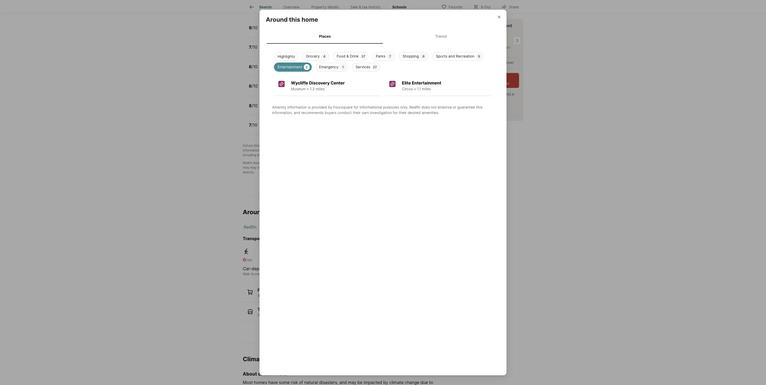 Task type: describe. For each thing, give the bounding box(es) containing it.
or inside amenity information is provided by foursquare for informational purposes only. redfin does not endorse or guarantee this information, and recommends buyers conduct their own investigation for their desired amenities.
[[453, 105, 457, 109]]

academy inside the cornerstone charter academy high school charter, 8-12 • serves this home • 11.1mi
[[307, 81, 327, 86]]

school inside the lake nona middle school public, 5-8 • nearby school • 3.1mi
[[301, 101, 315, 106]]

climate inside most homes have some risk of natural disasters, and may be impacted by climate change due to
[[389, 380, 404, 385]]

the inside in the last 30 days
[[458, 97, 463, 101]]

111,
[[275, 313, 281, 317]]

0 vertical spatial for
[[354, 105, 359, 109]]

redfin inside amenity information is provided by foursquare for informational purposes only. redfin does not endorse or guarantee this information, and recommends buyers conduct their own investigation for their desired amenities.
[[410, 105, 421, 109]]

a right ratings
[[282, 148, 284, 152]]

• right k-
[[286, 48, 288, 52]]

schools
[[392, 5, 407, 9]]

restaurants,
[[285, 293, 306, 298]]

entertainment inside elite entertainment circus • 1.1 miles
[[412, 80, 442, 86]]

share
[[509, 5, 519, 9]]

this inside the cornerstone charter academy high school charter, 8-12 • serves this home • 11.1mi
[[304, 87, 310, 91]]

1 horizontal spatial for
[[393, 111, 398, 115]]

moss
[[264, 23, 275, 28]]

shopping
[[403, 54, 419, 58]]

34
[[484, 92, 489, 96]]

1 7 /10 from the top
[[249, 45, 258, 50]]

drink
[[350, 54, 359, 58]]

greatschools summary rating link
[[243, 7, 296, 11]]

greatschools inside , a nonprofit organization. redfin recommends buyers and renters use greatschools information and ratings as a including by contacting and visiting the schools themselves.
[[408, 144, 427, 148]]

be inside school service boundaries are intended to be used as a reference only; they may change and are not
[[389, 161, 392, 165]]

next
[[456, 82, 462, 86]]

the inside the guaranteed to be accurate. to verify school enrollment eligibility, contact the school district directly.
[[396, 166, 401, 170]]

cornerstone for cornerstone charter academy high school
[[264, 81, 290, 86]]

property details
[[311, 5, 339, 9]]

this inside innovation middle public, 5-8 • serves this home • 1.9mi
[[299, 68, 306, 72]]

summary
[[267, 7, 284, 11]]

information inside , a nonprofit organization. redfin recommends buyers and renters use greatschools information and ratings as a including by contacting and visiting the schools themselves.
[[243, 148, 260, 152]]

history
[[369, 5, 381, 9]]

search link
[[249, 4, 272, 10]]

cornerstone charter academy high school charter, 8-12 • serves this home • 11.1mi
[[264, 81, 352, 91]]

612,
[[323, 313, 330, 317]]

agent
[[501, 23, 512, 28]]

guaranteed to be accurate. to verify school enrollment eligibility, contact the school district directly.
[[243, 166, 423, 174]]

serves inside the cornerstone charter academy high school charter, 8-12 • serves this home • 11.1mi
[[291, 87, 303, 91]]

information,
[[272, 111, 293, 115]]

0 horizontal spatial climate
[[258, 372, 275, 377]]

0 horizontal spatial are
[[276, 166, 280, 170]]

36
[[279, 293, 284, 298]]

0 vertical spatial risks
[[267, 356, 281, 363]]

buyers inside amenity information is provided by foursquare for informational purposes only. redfin does not endorse or guarantee this information, and recommends buyers conduct their own investigation for their desired amenities.
[[325, 111, 337, 115]]

by inside most homes have some risk of natural disasters, and may be impacted by climate change due to
[[383, 380, 388, 385]]

public, inside the lake nona middle school public, 5-8 • nearby school • 3.1mi
[[264, 107, 275, 111]]

places tab
[[267, 30, 383, 43]]

/10 for innovation middle
[[252, 64, 258, 69]]

discovery
[[309, 80, 330, 86]]

tab list inside the around this home dialog
[[266, 29, 500, 44]]

eligibility,
[[369, 166, 383, 170]]

7 down the 9 /10
[[249, 45, 251, 50]]

reference
[[408, 161, 422, 165]]

/10 down 8 /10
[[251, 123, 258, 128]]

2
[[306, 65, 308, 69]]

organization.
[[322, 144, 341, 148]]

0 vertical spatial are
[[365, 161, 370, 165]]

school inside school service boundaries are intended to be used as a reference only; they may change and are not
[[325, 161, 335, 165]]

walk
[[243, 272, 250, 276]]

a right ,
[[305, 144, 307, 148]]

recommends inside amenity information is provided by foursquare for informational purposes only. redfin does not endorse or guarantee this information, and recommends buyers conduct their own investigation for their desired amenities.
[[301, 111, 324, 115]]

including
[[243, 153, 256, 157]]

redfin inside , a nonprofit organization. redfin recommends buyers and renters use greatschools information and ratings as a including by contacting and visiting the schools themselves.
[[342, 144, 351, 148]]

8 inside list box
[[423, 55, 425, 58]]

overview tab
[[278, 1, 306, 13]]

score
[[251, 272, 259, 276]]

Saturday button
[[495, 30, 516, 52]]

school inside the lake nona middle school public, 5-8 • nearby school • 3.1mi
[[300, 107, 311, 111]]

miles inside elite entertainment circus • 1.1 miles
[[422, 87, 431, 91]]

redfin does not endorse or guarantee this information.
[[243, 161, 324, 165]]

purposes
[[383, 105, 399, 109]]

endorse inside amenity information is provided by foursquare for informational purposes only. redfin does not endorse or guarantee this information, and recommends buyers conduct their own investigation for their desired amenities.
[[438, 105, 452, 109]]

enrollment
[[353, 166, 368, 170]]

share button
[[497, 1, 524, 12]]

school inside the cornerstone charter academy high school charter, 8-12 • serves this home • 11.1mi
[[338, 81, 352, 86]]

they
[[243, 166, 249, 170]]

guarantee inside amenity information is provided by foursquare for informational purposes only. redfin does not endorse or guarantee this information, and recommends buyers conduct their own investigation for their desired amenities.
[[458, 105, 475, 109]]

11,
[[270, 313, 274, 317]]

by inside , a nonprofit organization. redfin recommends buyers and renters use greatschools information and ratings as a including by contacting and visiting the schools themselves.
[[257, 153, 261, 157]]

tour for tour with a redfin premier agent
[[446, 23, 455, 28]]

themselves.
[[314, 153, 332, 157]]

natural
[[304, 380, 318, 385]]

places for places
[[319, 34, 331, 38]]

transit tab
[[383, 30, 499, 43]]

list box inside the around this home dialog
[[270, 50, 496, 72]]

service
[[336, 161, 347, 165]]

and inside most homes have some risk of natural disasters, and may be impacted by climate change due to
[[340, 380, 347, 385]]

middle inside the lake nona middle school public, 5-8 • nearby school • 3.1mi
[[286, 101, 300, 106]]

0 vertical spatial transportation
[[243, 236, 274, 241]]

7 down 8 /10
[[249, 123, 251, 128]]

1 vertical spatial risks
[[276, 372, 287, 377]]

next available: tomorrow at 9:00 am
[[456, 82, 510, 86]]

highlights
[[278, 54, 295, 59]]

• inside elite entertainment circus • 1.1 miles
[[414, 87, 416, 91]]

1 horizontal spatial school
[[342, 166, 352, 170]]

8 inside the lake nona middle school public, 5-8 • nearby school • 3.1mi
[[280, 107, 282, 111]]

transit for transit 03, 10, 11, 111, 407, 418, 42, 436s, 51, 612, groome transportation
[[258, 307, 272, 312]]

some
[[279, 380, 290, 385]]

lake nona middle school public, 5-8 • nearby school • 3.1mi
[[264, 101, 324, 111]]

1 vertical spatial endorse
[[267, 161, 279, 165]]

x-out button
[[469, 1, 495, 12]]

0
[[243, 257, 246, 262]]

1 vertical spatial guarantee
[[284, 161, 299, 165]]

37
[[362, 55, 366, 58]]

home inside the cornerstone charter academy high school charter, 8-12 • serves this home • 11.1mi
[[311, 87, 321, 91]]

due
[[421, 380, 428, 385]]

2 their from the left
[[399, 111, 407, 115]]

only;
[[423, 161, 430, 165]]

cornerstone for cornerstone academy charter
[[264, 42, 290, 47]]

serves inside innovation middle public, 5-8 • serves this home • 1.9mi
[[286, 68, 298, 72]]

1 vertical spatial not
[[261, 161, 266, 165]]

public, inside innovation middle public, 5-8 • serves this home • 1.9mi
[[264, 68, 275, 72]]

elite
[[402, 80, 411, 86]]

tour via video chat list box
[[446, 57, 519, 69]]

tab list containing search
[[243, 0, 417, 13]]

data
[[254, 144, 261, 148]]

/10 for cornerstone charter academy high school
[[252, 84, 258, 89]]

be inside most homes have some risk of natural disasters, and may be impacted by climate change due to
[[358, 380, 363, 385]]

, a nonprofit organization. redfin recommends buyers and renters use greatschools information and ratings as a including by contacting and visiting the schools themselves.
[[243, 144, 427, 157]]

32832
[[502, 92, 511, 96]]

3.1mi
[[316, 107, 324, 111]]

investigation
[[370, 111, 392, 115]]

home inside "element"
[[302, 16, 318, 23]]

10330
[[285, 236, 298, 241]]

grocery
[[306, 54, 320, 58]]

chat
[[507, 61, 515, 65]]

is for data
[[261, 144, 264, 148]]

to inside school service boundaries are intended to be used as a reference only; they may change and are not
[[385, 161, 388, 165]]

change for and
[[257, 166, 268, 170]]

schools
[[302, 153, 313, 157]]

8 inside innovation middle public, 5-8 • serves this home • 1.9mi
[[280, 68, 282, 72]]

buyers inside , a nonprofit organization. redfin recommends buyers and renters use greatschools information and ratings as a including by contacting and visiting the schools themselves.
[[372, 144, 383, 148]]

1 their from the left
[[353, 111, 361, 115]]

• left 1.9mi
[[317, 68, 320, 72]]

tour for tour via video chat
[[482, 61, 491, 65]]

around this home element
[[266, 10, 325, 23]]

• down nona at the top left of page
[[283, 107, 285, 111]]

• inside "wycliffe discovery center museum • 1.3 miles"
[[307, 87, 309, 91]]

center
[[331, 80, 345, 86]]

out
[[485, 5, 491, 9]]

amenity
[[272, 105, 286, 109]]

8 /10
[[249, 103, 258, 108]]

transportation inside transit 03, 10, 11, 111, 407, 418, 42, 436s, 51, 612, groome transportation
[[346, 313, 371, 317]]

and up contacting
[[261, 148, 266, 152]]

renters
[[390, 144, 400, 148]]

transportation near 10330 wittenberg way
[[243, 236, 332, 241]]

premier
[[484, 23, 500, 28]]

/100
[[246, 258, 252, 262]]

5- inside innovation middle public, 5-8 • serves this home • 1.9mi
[[276, 68, 280, 72]]

may inside school service boundaries are intended to be used as a reference only; they may change and are not
[[250, 166, 257, 170]]

transit for transit
[[435, 34, 447, 38]]

a right with
[[466, 23, 468, 28]]

school data is provided by greatschools
[[243, 144, 303, 148]]

1 vertical spatial does
[[253, 161, 261, 165]]

guaranteed
[[287, 166, 304, 170]]

at
[[493, 82, 496, 86]]

search
[[259, 5, 272, 9]]

elite entertainment circus • 1.1 miles
[[402, 80, 442, 91]]

to
[[328, 166, 332, 170]]

by up 'redfin does not endorse or guarantee this information.'
[[279, 144, 282, 148]]

video
[[497, 61, 506, 65]]

provided for information
[[312, 105, 327, 109]]

1
[[342, 65, 344, 69]]

0 horizontal spatial around
[[243, 209, 265, 216]]

information inside amenity information is provided by foursquare for informational purposes only. redfin does not endorse or guarantee this information, and recommends buyers conduct their own investigation for their desired amenities.
[[287, 105, 307, 109]]

have
[[268, 380, 278, 385]]

12
[[283, 87, 287, 91]]

disasters,
[[319, 380, 338, 385]]

groceries,
[[261, 293, 278, 298]]

nearby
[[286, 107, 299, 111]]

car-
[[243, 266, 252, 271]]

via
[[491, 61, 496, 65]]

1 vertical spatial around this home
[[243, 209, 295, 216]]

recreation
[[456, 54, 475, 58]]

1 horizontal spatial greatschools
[[283, 144, 303, 148]]

8 inside cornerstone academy charter charter, k-8 • serves this home • 11.1mi
[[282, 48, 285, 52]]

0 horizontal spatial or
[[280, 161, 283, 165]]

2 horizontal spatial school
[[402, 166, 412, 170]]



Task type: vqa. For each thing, say whether or not it's contained in the screenshot.


Task type: locate. For each thing, give the bounding box(es) containing it.
recommends right "nearby"
[[301, 111, 324, 115]]

1 vertical spatial academy
[[307, 81, 327, 86]]

change inside most homes have some risk of natural disasters, and may be impacted by climate change due to
[[405, 380, 420, 385]]

home inside innovation middle public, 5-8 • serves this home • 1.9mi
[[307, 68, 316, 72]]

recommends up the boundaries at the top left
[[352, 144, 372, 148]]

charter, left the 8-
[[264, 87, 278, 91]]

/10 down the 9 /10
[[251, 45, 258, 50]]

to
[[385, 161, 388, 165], [305, 166, 308, 170], [429, 380, 433, 385]]

• left 1.1
[[414, 87, 416, 91]]

does inside amenity information is provided by foursquare for informational purposes only. redfin does not endorse or guarantee this information, and recommends buyers conduct their own investigation for their desired amenities.
[[422, 105, 430, 109]]

transit up sports
[[435, 34, 447, 38]]

1.9mi
[[321, 68, 329, 72]]

property details tab
[[306, 1, 345, 13]]

homes
[[254, 380, 267, 385]]

& for food
[[347, 54, 349, 58]]

1 vertical spatial around
[[243, 209, 265, 216]]

middle inside innovation middle public, 5-8 • serves this home • 1.9mi
[[286, 62, 300, 67]]

charter inside the cornerstone charter academy high school charter, 8-12 • serves this home • 11.1mi
[[290, 81, 306, 86]]

• down discovery
[[322, 87, 324, 91]]

1 charter, from the top
[[264, 48, 278, 52]]

and inside list box
[[449, 54, 455, 58]]

1 vertical spatial tour
[[482, 61, 491, 65]]

1 horizontal spatial their
[[399, 111, 407, 115]]

be
[[389, 161, 392, 165], [309, 166, 313, 170], [358, 380, 363, 385]]

0 vertical spatial places
[[319, 34, 331, 38]]

11.1mi down places 'tab'
[[323, 48, 333, 52]]

1 horizontal spatial are
[[365, 161, 370, 165]]

1 vertical spatial for
[[393, 111, 398, 115]]

and right disasters,
[[340, 380, 347, 385]]

10,
[[264, 313, 269, 317]]

1 vertical spatial be
[[309, 166, 313, 170]]

0 horizontal spatial as
[[278, 148, 282, 152]]

1 horizontal spatial recommends
[[352, 144, 372, 148]]

serves down wycliffe
[[291, 87, 303, 91]]

places inside 'tab'
[[319, 34, 331, 38]]

this inside "element"
[[289, 16, 300, 23]]

1 vertical spatial entertainment
[[412, 80, 442, 86]]

charter up grocery on the top left
[[311, 42, 327, 47]]

and up 'redfin does not endorse or guarantee this information.'
[[278, 153, 284, 157]]

favorite
[[449, 5, 463, 9]]

6 /10 for innovation
[[249, 64, 258, 69]]

the right visiting
[[296, 153, 301, 157]]

2 vertical spatial not
[[281, 166, 286, 170]]

cornerstone up the 8-
[[264, 81, 290, 86]]

charter, inside the cornerstone charter academy high school charter, 8-12 • serves this home • 11.1mi
[[264, 87, 278, 91]]

0 horizontal spatial guarantee
[[284, 161, 299, 165]]

details
[[328, 5, 339, 9]]

transit inside tab
[[435, 34, 447, 38]]

0 horizontal spatial transportation
[[243, 236, 274, 241]]

entertainment up 1.1
[[412, 80, 442, 86]]

as
[[278, 148, 282, 152], [401, 161, 405, 165]]

the left last
[[458, 97, 463, 101]]

a left reference
[[406, 161, 407, 165]]

list box containing grocery
[[270, 50, 496, 72]]

& inside tab
[[359, 5, 361, 9]]

museum
[[291, 87, 306, 91]]

1 vertical spatial climate
[[389, 380, 404, 385]]

services
[[356, 65, 371, 69]]

climate
[[258, 372, 275, 377], [389, 380, 404, 385]]

2 5- from the top
[[276, 107, 280, 111]]

9 /10
[[249, 25, 258, 30]]

1 vertical spatial information
[[243, 148, 260, 152]]

this inside amenity information is provided by foursquare for informational purposes only. redfin does not endorse or guarantee this information, and recommends buyers conduct their own investigation for their desired amenities.
[[476, 105, 483, 109]]

1 horizontal spatial miles
[[422, 87, 431, 91]]

endorse
[[438, 105, 452, 109], [267, 161, 279, 165]]

0 vertical spatial tab list
[[243, 0, 417, 13]]

2 public, from the top
[[264, 107, 275, 111]]

middle up "nearby"
[[286, 101, 300, 106]]

1 6 /10 from the top
[[249, 64, 258, 69]]

school left data
[[243, 144, 253, 148]]

and left renters
[[383, 144, 389, 148]]

emergency
[[319, 65, 339, 69]]

home
[[302, 16, 318, 23], [309, 48, 319, 52], [307, 68, 316, 72], [311, 87, 321, 91], [279, 209, 295, 216]]

guarantee down last
[[458, 105, 475, 109]]

1 vertical spatial 11.1mi
[[325, 87, 334, 91]]

endorse down contacting
[[267, 161, 279, 165]]

provided down 1.3
[[312, 105, 327, 109]]

4 inside list box
[[323, 55, 326, 58]]

& right food
[[347, 54, 349, 58]]

change left due
[[405, 380, 420, 385]]

& for sale
[[359, 5, 361, 9]]

1 horizontal spatial guarantee
[[458, 105, 475, 109]]

school up places 'tab'
[[310, 23, 324, 28]]

wittenberg
[[299, 236, 322, 241]]

1 vertical spatial serves
[[286, 68, 298, 72]]

2 charter, from the top
[[264, 87, 278, 91]]

1 horizontal spatial is
[[308, 105, 311, 109]]

recommends inside , a nonprofit organization. redfin recommends buyers and renters use greatschools information and ratings as a including by contacting and visiting the schools themselves.
[[352, 144, 372, 148]]

0 horizontal spatial endorse
[[267, 161, 279, 165]]

home inside cornerstone academy charter charter, k-8 • serves this home • 11.1mi
[[309, 48, 319, 52]]

in
[[512, 92, 515, 96]]

may inside most homes have some risk of natural disasters, and may be impacted by climate change due to
[[348, 380, 356, 385]]

the down used
[[396, 166, 401, 170]]

2 vertical spatial serves
[[291, 87, 303, 91]]

public, down the innovation at top left
[[264, 68, 275, 72]]

transportation down redfin 'link' on the left bottom of the page
[[243, 236, 274, 241]]

0 horizontal spatial for
[[354, 105, 359, 109]]

guarantee
[[458, 105, 475, 109], [284, 161, 299, 165]]

nona
[[274, 101, 285, 106]]

0 vertical spatial information
[[287, 105, 307, 109]]

tour with a redfin premier agent
[[446, 23, 512, 28]]

/10 for lake nona middle school
[[252, 103, 258, 108]]

1 horizontal spatial or
[[453, 105, 457, 109]]

around this home
[[266, 16, 318, 23], [243, 209, 295, 216]]

• down the innovation at top left
[[283, 68, 285, 72]]

2 miles from the left
[[422, 87, 431, 91]]

around this home inside "element"
[[266, 16, 318, 23]]

0 horizontal spatial entertainment
[[278, 65, 302, 69]]

1 vertical spatial 7 /10
[[249, 123, 258, 128]]

2 6 from the top
[[249, 84, 252, 89]]

charter,
[[264, 48, 278, 52], [264, 87, 278, 91]]

1 6 from the top
[[249, 64, 252, 69]]

None button
[[449, 29, 470, 52], [472, 30, 493, 52], [449, 29, 470, 52], [472, 30, 493, 52]]

0 horizontal spatial greatschools
[[243, 7, 266, 11]]

to inside the guaranteed to be accurate. to verify school enrollment eligibility, contact the school district directly.
[[305, 166, 308, 170]]

endorse up amenities.
[[438, 105, 452, 109]]

serves inside cornerstone academy charter charter, k-8 • serves this home • 11.1mi
[[289, 48, 301, 52]]

1.1
[[417, 87, 421, 91]]

buyers right 3.1mi
[[325, 111, 337, 115]]

as inside , a nonprofit organization. redfin recommends buyers and renters use greatschools information and ratings as a including by contacting and visiting the schools themselves.
[[278, 148, 282, 152]]

0 vertical spatial 7 /10
[[249, 45, 258, 50]]

as right used
[[401, 161, 405, 165]]

list box
[[270, 50, 496, 72]]

0 vertical spatial climate
[[258, 372, 275, 377]]

buyers up intended
[[372, 144, 383, 148]]

conduct
[[338, 111, 352, 115]]

/10
[[252, 25, 258, 30], [251, 45, 258, 50], [252, 64, 258, 69], [252, 84, 258, 89], [252, 103, 258, 108], [251, 123, 258, 128]]

may
[[250, 166, 257, 170], [348, 380, 356, 385]]

by right including
[[257, 153, 261, 157]]

1 vertical spatial may
[[348, 380, 356, 385]]

middle down highlights
[[286, 62, 300, 67]]

1 vertical spatial to
[[305, 166, 308, 170]]

11.1mi
[[323, 48, 333, 52], [325, 87, 334, 91]]

1 vertical spatial are
[[276, 166, 280, 170]]

8 up highlights
[[282, 48, 285, 52]]

0 horizontal spatial to
[[305, 166, 308, 170]]

as inside school service boundaries are intended to be used as a reference only; they may change and are not
[[401, 161, 405, 165]]

sale & tax history tab
[[345, 1, 387, 13]]

30
[[470, 97, 474, 101]]

as right ratings
[[278, 148, 282, 152]]

0 horizontal spatial provided
[[265, 144, 278, 148]]

7 inside list box
[[389, 55, 391, 58]]

provided inside amenity information is provided by foursquare for informational purposes only. redfin does not endorse or guarantee this information, and recommends buyers conduct their own investigation for their desired amenities.
[[312, 105, 327, 109]]

available:
[[463, 82, 477, 86]]

®
[[259, 272, 262, 276]]

places for places 4 groceries, 36 restaurants, 7 parks
[[258, 288, 271, 293]]

sale & tax history
[[351, 5, 381, 9]]

2 vertical spatial be
[[358, 380, 363, 385]]

2 cornerstone from the top
[[264, 81, 290, 86]]

near
[[275, 236, 284, 241]]

risks up the some
[[276, 372, 287, 377]]

transit up the 10,
[[258, 307, 272, 312]]

1 horizontal spatial climate
[[389, 380, 404, 385]]

51,
[[317, 313, 322, 317]]

• left 3.1mi
[[312, 107, 315, 111]]

0 vertical spatial 6
[[249, 64, 252, 69]]

around inside "element"
[[266, 16, 288, 23]]

elementary
[[286, 23, 309, 28]]

x-out
[[481, 5, 491, 9]]

in the last 30 days
[[458, 92, 515, 101]]

5- down the innovation at top left
[[276, 68, 280, 72]]

1 vertical spatial transit
[[258, 307, 272, 312]]

0 horizontal spatial the
[[296, 153, 301, 157]]

option
[[446, 57, 479, 69]]

0 vertical spatial &
[[359, 5, 361, 9]]

is for information
[[308, 105, 311, 109]]

1 vertical spatial charter
[[290, 81, 306, 86]]

1 cornerstone from the top
[[264, 42, 290, 47]]

informational
[[360, 105, 382, 109]]

0 vertical spatial or
[[453, 105, 457, 109]]

2 horizontal spatial greatschools
[[408, 144, 427, 148]]

impacted
[[364, 380, 382, 385]]

may left "impacted"
[[348, 380, 356, 385]]

6 for innovation
[[249, 64, 252, 69]]

am
[[505, 82, 510, 86]]

be left "impacted"
[[358, 380, 363, 385]]

03,
[[258, 313, 263, 317]]

charter, inside cornerstone academy charter charter, k-8 • serves this home • 11.1mi
[[264, 48, 278, 52]]

1 horizontal spatial does
[[422, 105, 430, 109]]

tour inside list box
[[482, 61, 491, 65]]

provided up ratings
[[265, 144, 278, 148]]

x-
[[481, 5, 485, 9]]

are up enrollment at top left
[[365, 161, 370, 165]]

school right "nearby"
[[300, 107, 311, 111]]

school down service
[[342, 166, 352, 170]]

and inside amenity information is provided by foursquare for informational purposes only. redfin does not endorse or guarantee this information, and recommends buyers conduct their own investigation for their desired amenities.
[[294, 111, 300, 115]]

not inside amenity information is provided by foursquare for informational purposes only. redfin does not endorse or guarantee this information, and recommends buyers conduct their own investigation for their desired amenities.
[[431, 105, 437, 109]]

by right "impacted"
[[383, 380, 388, 385]]

0 horizontal spatial is
[[261, 144, 264, 148]]

does
[[422, 105, 430, 109], [253, 161, 261, 165]]

7 right parks on the top of page
[[389, 55, 391, 58]]

0 vertical spatial around
[[266, 16, 288, 23]]

be down information.
[[309, 166, 313, 170]]

change inside school service boundaries are intended to be used as a reference only; they may change and are not
[[257, 166, 268, 170]]

is left 3.1mi
[[308, 105, 311, 109]]

and right sports
[[449, 54, 455, 58]]

8 down the innovation at top left
[[280, 68, 282, 72]]

cornerstone inside the cornerstone charter academy high school charter, 8-12 • serves this home • 11.1mi
[[264, 81, 290, 86]]

1 vertical spatial transportation
[[346, 313, 371, 317]]

0 vertical spatial provided
[[312, 105, 327, 109]]

4 left groceries,
[[258, 293, 260, 298]]

greatschools up visiting
[[283, 144, 303, 148]]

saturday
[[497, 46, 511, 49]]

1 horizontal spatial be
[[358, 380, 363, 385]]

0 horizontal spatial not
[[261, 161, 266, 165]]

schools tab
[[387, 1, 413, 13]]

2 6 /10 from the top
[[249, 84, 258, 89]]

charter inside cornerstone academy charter charter, k-8 • serves this home • 11.1mi
[[311, 42, 327, 47]]

• left 1.3
[[307, 87, 309, 91]]

11.1mi inside cornerstone academy charter charter, k-8 • serves this home • 11.1mi
[[323, 48, 333, 52]]

transit
[[435, 34, 447, 38], [258, 307, 272, 312]]

amenities.
[[422, 111, 440, 115]]

& inside list box
[[347, 54, 349, 58]]

8 left lake
[[249, 103, 252, 108]]

the inside , a nonprofit organization. redfin recommends buyers and renters use greatschools information and ratings as a including by contacting and visiting the schools themselves.
[[296, 153, 301, 157]]

0 vertical spatial serves
[[289, 48, 301, 52]]

directly.
[[243, 170, 255, 174]]

change down contacting
[[257, 166, 268, 170]]

parks
[[310, 293, 319, 298]]

amenity information is provided by foursquare for informational purposes only. redfin does not endorse or guarantee this information, and recommends buyers conduct their own investigation for their desired amenities.
[[272, 105, 483, 115]]

are down 'redfin does not endorse or guarantee this information.'
[[276, 166, 280, 170]]

tour left the via
[[482, 61, 491, 65]]

0 horizontal spatial charter
[[290, 81, 306, 86]]

to up contact
[[385, 161, 388, 165]]

information.
[[306, 161, 324, 165]]

not down contacting
[[261, 161, 266, 165]]

places inside places 4 groceries, 36 restaurants, 7 parks
[[258, 288, 271, 293]]

tour
[[446, 23, 455, 28], [482, 61, 491, 65]]

1 horizontal spatial change
[[405, 380, 420, 385]]

to down information.
[[305, 166, 308, 170]]

/10 left moss at left top
[[252, 25, 258, 30]]

does up amenities.
[[422, 105, 430, 109]]

1 vertical spatial as
[[401, 161, 405, 165]]

contacting
[[262, 153, 277, 157]]

2 7 /10 from the top
[[249, 123, 258, 128]]

2 horizontal spatial the
[[458, 97, 463, 101]]

0 horizontal spatial buyers
[[325, 111, 337, 115]]

1 vertical spatial 5-
[[276, 107, 280, 111]]

climate right "impacted"
[[389, 380, 404, 385]]

1 5- from the top
[[276, 68, 280, 72]]

agents
[[468, 92, 478, 96]]

1 miles from the left
[[316, 87, 325, 91]]

0 vertical spatial academy
[[290, 42, 310, 47]]

school
[[310, 23, 324, 28], [338, 81, 352, 86], [301, 101, 315, 106], [243, 144, 253, 148], [325, 161, 335, 165]]

lake
[[264, 101, 273, 106]]

by inside amenity information is provided by foursquare for informational purposes only. redfin does not endorse or guarantee this information, and recommends buyers conduct their own investigation for their desired amenities.
[[328, 105, 332, 109]]

0 vertical spatial 5-
[[276, 68, 280, 72]]

days
[[475, 97, 482, 101]]

climate up homes
[[258, 372, 275, 377]]

0 horizontal spatial &
[[347, 54, 349, 58]]

/10 for cornerstone academy charter
[[251, 45, 258, 50]]

for right foursquare
[[354, 105, 359, 109]]

to inside most homes have some risk of natural disasters, and may be impacted by climate change due to
[[429, 380, 433, 385]]

serves
[[289, 48, 301, 52], [286, 68, 298, 72], [291, 87, 303, 91]]

tour via video chat
[[482, 61, 515, 65]]

about
[[243, 372, 257, 377]]

/10 up 8 /10
[[252, 84, 258, 89]]

• up grocery on the top left
[[320, 48, 322, 52]]

11.1mi inside the cornerstone charter academy high school charter, 8-12 • serves this home • 11.1mi
[[325, 87, 334, 91]]

1.3
[[310, 87, 315, 91]]

risk
[[291, 380, 298, 385]]

2 vertical spatial to
[[429, 380, 433, 385]]

1 horizontal spatial transportation
[[346, 313, 371, 317]]

1 horizontal spatial endorse
[[438, 105, 452, 109]]

1 vertical spatial 6 /10
[[249, 84, 258, 89]]

1 horizontal spatial may
[[348, 380, 356, 385]]

around this home dialog
[[260, 10, 507, 376]]

0 horizontal spatial 9
[[249, 25, 252, 30]]

charter, left k-
[[264, 48, 278, 52]]

7 inside places 4 groceries, 36 restaurants, 7 parks
[[307, 293, 309, 298]]

school
[[300, 107, 311, 111], [342, 166, 352, 170], [402, 166, 412, 170]]

school up to
[[325, 161, 335, 165]]

be inside the guaranteed to be accurate. to verify school enrollment eligibility, contact the school district directly.
[[309, 166, 313, 170]]

1 horizontal spatial not
[[281, 166, 286, 170]]

not inside school service boundaries are intended to be used as a reference only; they may change and are not
[[281, 166, 286, 170]]

greatschools summary rating
[[243, 7, 296, 11]]

0 vertical spatial tour
[[446, 23, 455, 28]]

not down 'redfin does not endorse or guarantee this information.'
[[281, 166, 286, 170]]

desired
[[408, 111, 421, 115]]

1 vertical spatial buyers
[[372, 144, 383, 148]]

transit inside transit 03, 10, 11, 111, 407, 418, 42, 436s, 51, 612, groome transportation
[[258, 307, 272, 312]]

11.1mi down high at the top of page
[[325, 87, 334, 91]]

cornerstone academy charter charter, k-8 • serves this home • 11.1mi
[[264, 42, 333, 52]]

for
[[354, 105, 359, 109], [393, 111, 398, 115]]

change for due
[[405, 380, 420, 385]]

7 /10 down the 9 /10
[[249, 45, 258, 50]]

previous image
[[444, 36, 452, 45]]

provided for data
[[265, 144, 278, 148]]

5- inside the lake nona middle school public, 5-8 • nearby school • 3.1mi
[[276, 107, 280, 111]]

6 /10 up 8 /10
[[249, 84, 258, 89]]

0 vertical spatial as
[[278, 148, 282, 152]]

risks up about climate risks
[[267, 356, 281, 363]]

tab list containing places
[[266, 29, 500, 44]]

public,
[[264, 68, 275, 72], [264, 107, 275, 111]]

boundaries
[[348, 161, 364, 165]]

0 horizontal spatial information
[[243, 148, 260, 152]]

places up groceries,
[[258, 288, 271, 293]]

4 up emergency
[[323, 55, 326, 58]]

6 for cornerstone
[[249, 84, 252, 89]]

0 vertical spatial buyers
[[325, 111, 337, 115]]

0 vertical spatial guarantee
[[458, 105, 475, 109]]

serves left '2'
[[286, 68, 298, 72]]

tour left with
[[446, 23, 455, 28]]

verify
[[333, 166, 341, 170]]

academy inside cornerstone academy charter charter, k-8 • serves this home • 11.1mi
[[290, 42, 310, 47]]

9 inside list box
[[478, 55, 480, 58]]

not up amenities.
[[431, 105, 437, 109]]

1 public, from the top
[[264, 68, 275, 72]]

2 horizontal spatial to
[[429, 380, 433, 385]]

1 vertical spatial or
[[280, 161, 283, 165]]

and inside school service boundaries are intended to be used as a reference only; they may change and are not
[[269, 166, 275, 170]]

42,
[[299, 313, 305, 317]]

academy up grocery on the top left
[[290, 42, 310, 47]]

a inside school service boundaries are intended to be used as a reference only; they may change and are not
[[406, 161, 407, 165]]

cornerstone inside cornerstone academy charter charter, k-8 • serves this home • 11.1mi
[[264, 42, 290, 47]]

6 /10 for cornerstone
[[249, 84, 258, 89]]

next image
[[513, 36, 521, 45]]

1 vertical spatial middle
[[286, 101, 300, 106]]

school right high at the top of page
[[338, 81, 352, 86]]

8
[[282, 48, 285, 52], [423, 55, 425, 58], [280, 68, 282, 72], [249, 103, 252, 108], [280, 107, 282, 111]]

0 vertical spatial to
[[385, 161, 388, 165]]

tab list
[[243, 0, 417, 13], [266, 29, 500, 44]]

1 vertical spatial change
[[405, 380, 420, 385]]

27
[[373, 65, 377, 69]]

1 horizontal spatial 4
[[323, 55, 326, 58]]

0 vertical spatial transit
[[435, 34, 447, 38]]

a
[[466, 23, 468, 28], [305, 144, 307, 148], [282, 148, 284, 152], [406, 161, 407, 165]]

6 left the innovation at top left
[[249, 64, 252, 69]]

0 vertical spatial recommends
[[301, 111, 324, 115]]

0 vertical spatial is
[[308, 105, 311, 109]]

6
[[249, 64, 252, 69], [249, 84, 252, 89]]

9 for 9
[[478, 55, 480, 58]]

1 horizontal spatial buyers
[[372, 144, 383, 148]]

academy up 1.3
[[307, 81, 327, 86]]

0 vertical spatial entertainment
[[278, 65, 302, 69]]

school down reference
[[402, 166, 412, 170]]

their down 'only.'
[[399, 111, 407, 115]]

places 4 groceries, 36 restaurants, 7 parks
[[258, 288, 319, 298]]

redfin agents led 34 tours
[[458, 92, 498, 96]]

this inside cornerstone academy charter charter, k-8 • serves this home • 11.1mi
[[302, 48, 308, 52]]

miles inside "wycliffe discovery center museum • 1.3 miles"
[[316, 87, 325, 91]]

transportation
[[243, 236, 274, 241], [346, 313, 371, 317]]

groome
[[331, 313, 345, 317]]

5-
[[276, 68, 280, 72], [276, 107, 280, 111]]

is inside amenity information is provided by foursquare for informational purposes only. redfin does not endorse or guarantee this information, and recommends buyers conduct their own investigation for their desired amenities.
[[308, 105, 311, 109]]

• right 12
[[288, 87, 290, 91]]

around this home up redfin 'link' on the left bottom of the page
[[243, 209, 295, 216]]

0 horizontal spatial does
[[253, 161, 261, 165]]

1 horizontal spatial to
[[385, 161, 388, 165]]

9 for 9 /10
[[249, 25, 252, 30]]

1 vertical spatial places
[[258, 288, 271, 293]]

4 inside places 4 groceries, 36 restaurants, 7 parks
[[258, 293, 260, 298]]

0 /100
[[243, 257, 252, 262]]

last
[[464, 97, 469, 101]]

9 right the recreation
[[478, 55, 480, 58]]

0 horizontal spatial places
[[258, 288, 271, 293]]

1 vertical spatial 6
[[249, 84, 252, 89]]



